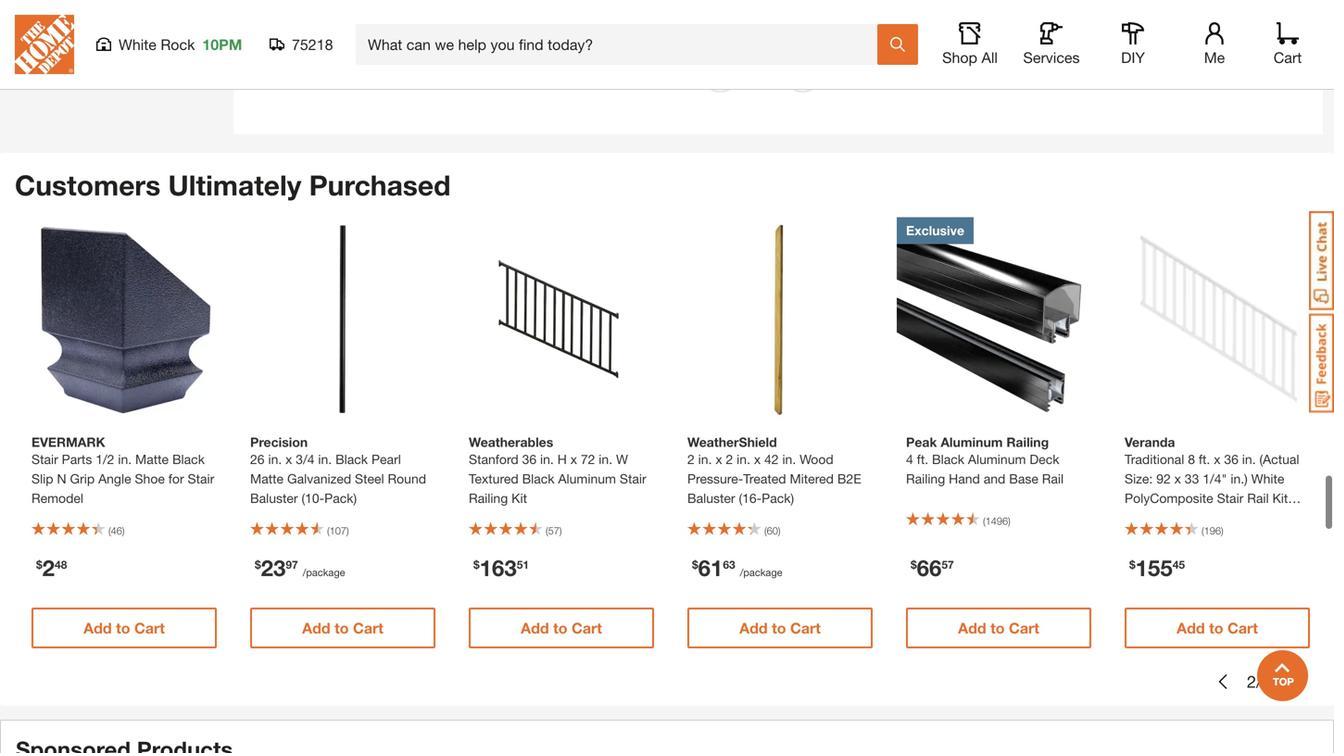 Task type: locate. For each thing, give the bounding box(es) containing it.
slip
[[32, 471, 53, 486]]

5 add to cart button from the left
[[906, 608, 1092, 649]]

textured
[[469, 471, 519, 486]]

in. left w
[[599, 452, 613, 467]]

add to cart button for evermark stair parts 1/2 in. matte black slip n grip angle shoe for stair remodel
[[32, 608, 217, 649]]

2 left 3
[[1247, 672, 1257, 692]]

1 vertical spatial matte
[[250, 471, 284, 486]]

51
[[517, 558, 529, 571]]

black
[[172, 452, 205, 467], [336, 452, 368, 467], [932, 452, 965, 467], [522, 471, 555, 486]]

rail inside peak aluminum railing 4 ft. black aluminum deck railing hand and base rail
[[1042, 471, 1064, 486]]

26
[[250, 452, 265, 467]]

) down base
[[1008, 515, 1011, 527]]

) down the angle
[[122, 525, 125, 537]]

baluster down pressure-
[[688, 491, 735, 506]]

add to cart button up previous slide icon
[[1125, 608, 1310, 649]]

0 horizontal spatial rail
[[1042, 471, 1064, 486]]

2
[[688, 452, 695, 467], [726, 452, 733, 467], [42, 555, 55, 581], [1247, 672, 1257, 692]]

aluminum up and
[[968, 452, 1026, 467]]

6 to from the left
[[1209, 619, 1224, 637]]

2 ft. from the left
[[1199, 452, 1211, 467]]

163
[[480, 555, 517, 581]]

galvanized
[[287, 471, 351, 486]]

57 down hand
[[942, 558, 954, 571]]

/package for 61
[[740, 567, 783, 579]]

2 vertical spatial aluminum
[[558, 471, 616, 486]]

66
[[917, 555, 942, 581]]

b2e
[[838, 471, 862, 486]]

1/4"
[[1203, 471, 1227, 486]]

x left 3/4
[[286, 452, 292, 467]]

kit inside veranda traditional 8 ft. x 36 in. (actual size: 92 x 33 1/4" in.) white polycomposite stair rail kit without brackets
[[1273, 491, 1288, 506]]

9 in. from the left
[[1243, 452, 1256, 467]]

$ inside $ 2 48
[[36, 558, 42, 571]]

5 add from the left
[[958, 619, 987, 637]]

in. right 3/4
[[318, 452, 332, 467]]

1 ft. from the left
[[917, 452, 929, 467]]

black up steel
[[336, 452, 368, 467]]

white
[[119, 36, 157, 53], [1252, 471, 1285, 486]]

pack) down galvanized
[[324, 491, 357, 506]]

0 horizontal spatial baluster
[[250, 491, 298, 506]]

to for stanford 36 in. h x 72 in. w textured black aluminum stair railing kit
[[553, 619, 568, 637]]

to for 26 in. x 3/4 in. black pearl matte galvanized steel round baluster (10-pack)
[[335, 619, 349, 637]]

1 horizontal spatial 36
[[1224, 452, 1239, 467]]

33
[[1185, 471, 1199, 486]]

in. up pressure-
[[698, 452, 712, 467]]

1 baluster from the left
[[250, 491, 298, 506]]

( down polycomposite
[[1202, 525, 1204, 537]]

2 pack) from the left
[[762, 491, 794, 506]]

baluster left (10-
[[250, 491, 298, 506]]

0 horizontal spatial matte
[[135, 452, 169, 467]]

57
[[548, 525, 560, 537], [942, 558, 954, 571]]

( down and
[[983, 515, 986, 527]]

1 horizontal spatial ft.
[[1199, 452, 1211, 467]]

6 add to cart button from the left
[[1125, 608, 1310, 649]]

0 horizontal spatial kit
[[512, 491, 527, 506]]

2 add to cart from the left
[[302, 619, 384, 637]]

in. up in.)
[[1243, 452, 1256, 467]]

2 add from the left
[[302, 619, 331, 637]]

kit inside weatherables stanford 36 in. h x 72 in. w textured black aluminum stair railing kit
[[512, 491, 527, 506]]

$ for 155
[[1130, 558, 1136, 571]]

railing up deck
[[1007, 434, 1049, 450]]

add for precision 26 in. x 3/4 in. black pearl matte galvanized steel round baluster (10-pack)
[[302, 619, 331, 637]]

in. inside veranda traditional 8 ft. x 36 in. (actual size: 92 x 33 1/4" in.) white polycomposite stair rail kit without brackets
[[1243, 452, 1256, 467]]

36
[[522, 452, 537, 467], [1224, 452, 1239, 467]]

add to cart
[[84, 619, 165, 637], [302, 619, 384, 637], [521, 619, 602, 637], [740, 619, 821, 637], [958, 619, 1040, 637], [1177, 619, 1258, 637]]

add to cart for weatherables stanford 36 in. h x 72 in. w textured black aluminum stair railing kit
[[521, 619, 602, 637]]

cart for evermark stair parts 1/2 in. matte black slip n grip angle shoe for stair remodel
[[134, 619, 165, 637]]

black up hand
[[932, 452, 965, 467]]

aluminum down the 72
[[558, 471, 616, 486]]

in. down precision
[[268, 452, 282, 467]]

3 add from the left
[[521, 619, 549, 637]]

$ for 2
[[36, 558, 42, 571]]

( down the angle
[[108, 525, 111, 537]]

exclusive
[[906, 223, 965, 238]]

add to cart button down the $ 61 63 /package
[[688, 608, 873, 649]]

baluster inside the weathershield 2 in. x 2 in. x 42 in. wood pressure-treated mitered b2e baluster (16-pack)
[[688, 491, 735, 506]]

stair
[[32, 452, 58, 467], [188, 471, 214, 486], [620, 471, 647, 486], [1217, 491, 1244, 506]]

4 $ from the left
[[692, 558, 698, 571]]

107
[[330, 525, 347, 537]]

1 36 from the left
[[522, 452, 537, 467]]

to
[[116, 619, 130, 637], [335, 619, 349, 637], [553, 619, 568, 637], [772, 619, 786, 637], [991, 619, 1005, 637], [1209, 619, 1224, 637]]

$ inside the $ 66 57
[[911, 558, 917, 571]]

x
[[286, 452, 292, 467], [571, 452, 577, 467], [716, 452, 722, 467], [754, 452, 761, 467], [1214, 452, 1221, 467], [1175, 471, 1181, 486]]

traditional 8 ft. x 36 in. (actual size: 92 x 33 1/4" in.) white polycomposite stair rail kit without brackets image
[[1116, 217, 1320, 421]]

36 inside weatherables stanford 36 in. h x 72 in. w textured black aluminum stair railing kit
[[522, 452, 537, 467]]

/package inside "$ 23 97 /package"
[[303, 567, 345, 579]]

previous slide image
[[1216, 675, 1231, 689]]

add
[[84, 619, 112, 637], [302, 619, 331, 637], [521, 619, 549, 637], [740, 619, 768, 637], [958, 619, 987, 637], [1177, 619, 1205, 637]]

4 add from the left
[[740, 619, 768, 637]]

2 vertical spatial railing
[[469, 491, 508, 506]]

h
[[558, 452, 567, 467]]

stair down w
[[620, 471, 647, 486]]

1 /package from the left
[[303, 567, 345, 579]]

aluminum up hand
[[941, 434, 1003, 450]]

1 horizontal spatial railing
[[906, 471, 945, 486]]

1 pack) from the left
[[324, 491, 357, 506]]

me button
[[1185, 22, 1245, 67]]

7 in. from the left
[[737, 452, 751, 467]]

1/2
[[96, 452, 114, 467]]

3 $ from the left
[[474, 558, 480, 571]]

1 add to cart button from the left
[[32, 608, 217, 649]]

0 horizontal spatial pack)
[[324, 491, 357, 506]]

$ for 23
[[255, 558, 261, 571]]

0 vertical spatial 57
[[548, 525, 560, 537]]

1 vertical spatial 57
[[942, 558, 954, 571]]

1 horizontal spatial pack)
[[762, 491, 794, 506]]

4 add to cart from the left
[[740, 619, 821, 637]]

add for evermark stair parts 1/2 in. matte black slip n grip angle shoe for stair remodel
[[84, 619, 112, 637]]

pack)
[[324, 491, 357, 506], [762, 491, 794, 506]]

size:
[[1125, 471, 1153, 486]]

57 inside the $ 66 57
[[942, 558, 954, 571]]

$ 2 48
[[36, 555, 67, 581]]

6 $ from the left
[[1130, 558, 1136, 571]]

1 horizontal spatial matte
[[250, 471, 284, 486]]

kit down textured at bottom left
[[512, 491, 527, 506]]

wood
[[800, 452, 834, 467]]

2 in. x 2 in. x 42 in. wood pressure-treated mitered b2e baluster (16-pack) image
[[678, 217, 882, 421]]

/package inside the $ 61 63 /package
[[740, 567, 783, 579]]

$ inside $ 155 45
[[1130, 558, 1136, 571]]

5 $ from the left
[[911, 558, 917, 571]]

8 in. from the left
[[783, 452, 796, 467]]

baluster
[[250, 491, 298, 506], [688, 491, 735, 506]]

x inside precision 26 in. x 3/4 in. black pearl matte galvanized steel round baluster (10-pack)
[[286, 452, 292, 467]]

1 vertical spatial white
[[1252, 471, 1285, 486]]

46
[[111, 525, 122, 537]]

1 horizontal spatial 57
[[942, 558, 954, 571]]

rail down in.)
[[1248, 491, 1269, 506]]

x right 92
[[1175, 471, 1181, 486]]

black right textured at bottom left
[[522, 471, 555, 486]]

kit
[[512, 491, 527, 506], [1273, 491, 1288, 506]]

/package right the 63
[[740, 567, 783, 579]]

aluminum
[[941, 434, 1003, 450], [968, 452, 1026, 467], [558, 471, 616, 486]]

treated
[[743, 471, 786, 486]]

3 in. from the left
[[318, 452, 332, 467]]

5 add to cart from the left
[[958, 619, 1040, 637]]

1 horizontal spatial /package
[[740, 567, 783, 579]]

kit down (actual
[[1273, 491, 1288, 506]]

36 inside veranda traditional 8 ft. x 36 in. (actual size: 92 x 33 1/4" in.) white polycomposite stair rail kit without brackets
[[1224, 452, 1239, 467]]

1 in. from the left
[[118, 452, 132, 467]]

6 add to cart from the left
[[1177, 619, 1258, 637]]

3 to from the left
[[553, 619, 568, 637]]

2 36 from the left
[[1224, 452, 1239, 467]]

shop all
[[943, 49, 998, 66]]

1 kit from the left
[[512, 491, 527, 506]]

$ 61 63 /package
[[692, 555, 783, 581]]

ft. right the '8'
[[1199, 452, 1211, 467]]

to for traditional 8 ft. x 36 in. (actual size: 92 x 33 1/4" in.) white polycomposite stair rail kit without brackets
[[1209, 619, 1224, 637]]

pack) inside precision 26 in. x 3/4 in. black pearl matte galvanized steel round baluster (10-pack)
[[324, 491, 357, 506]]

weathershield 2 in. x 2 in. x 42 in. wood pressure-treated mitered b2e baluster (16-pack)
[[688, 434, 862, 506]]

3 add to cart from the left
[[521, 619, 602, 637]]

$ inside "$ 23 97 /package"
[[255, 558, 261, 571]]

2 kit from the left
[[1273, 491, 1288, 506]]

) for 155
[[1221, 525, 1224, 537]]

services button
[[1022, 22, 1081, 67]]

$ for 61
[[692, 558, 698, 571]]

( down weatherables stanford 36 in. h x 72 in. w textured black aluminum stair railing kit
[[546, 525, 548, 537]]

0 vertical spatial white
[[119, 36, 157, 53]]

stair inside weatherables stanford 36 in. h x 72 in. w textured black aluminum stair railing kit
[[620, 471, 647, 486]]

black inside evermark stair parts 1/2 in. matte black slip n grip angle shoe for stair remodel
[[172, 452, 205, 467]]

in. right 42
[[783, 452, 796, 467]]

add to cart for precision 26 in. x 3/4 in. black pearl matte galvanized steel round baluster (10-pack)
[[302, 619, 384, 637]]

36 down weatherables
[[522, 452, 537, 467]]

precision 26 in. x 3/4 in. black pearl matte galvanized steel round baluster (10-pack)
[[250, 434, 426, 506]]

cart for weathershield 2 in. x 2 in. x 42 in. wood pressure-treated mitered b2e baluster (16-pack)
[[790, 619, 821, 637]]

weathershield
[[688, 434, 777, 450]]

) for 2
[[122, 525, 125, 537]]

next slide image
[[1288, 675, 1303, 689]]

and
[[984, 471, 1006, 486]]

railing down textured at bottom left
[[469, 491, 508, 506]]

for
[[168, 471, 184, 486]]

add to cart button down the 51
[[469, 608, 654, 649]]

2 in. from the left
[[268, 452, 282, 467]]

0 vertical spatial matte
[[135, 452, 169, 467]]

x right h
[[571, 452, 577, 467]]

x up 1/4"
[[1214, 452, 1221, 467]]

6 add from the left
[[1177, 619, 1205, 637]]

0 horizontal spatial railing
[[469, 491, 508, 506]]

57 down weatherables stanford 36 in. h x 72 in. w textured black aluminum stair railing kit
[[548, 525, 560, 537]]

white left rock
[[119, 36, 157, 53]]

stair down in.)
[[1217, 491, 1244, 506]]

)
[[1008, 515, 1011, 527], [122, 525, 125, 537], [347, 525, 349, 537], [560, 525, 562, 537], [778, 525, 781, 537], [1221, 525, 1224, 537]]

ultimately
[[168, 169, 301, 201]]

in. left h
[[540, 452, 554, 467]]

2 $ from the left
[[255, 558, 261, 571]]

ft. right 4
[[917, 452, 929, 467]]

0 horizontal spatial /package
[[303, 567, 345, 579]]

round
[[388, 471, 426, 486]]

1 add from the left
[[84, 619, 112, 637]]

black up for
[[172, 452, 205, 467]]

$
[[36, 558, 42, 571], [255, 558, 261, 571], [474, 558, 480, 571], [692, 558, 698, 571], [911, 558, 917, 571], [1130, 558, 1136, 571]]

matte inside evermark stair parts 1/2 in. matte black slip n grip angle shoe for stair remodel
[[135, 452, 169, 467]]

1 vertical spatial rail
[[1248, 491, 1269, 506]]

in. right 1/2 on the bottom left
[[118, 452, 132, 467]]

black inside peak aluminum railing 4 ft. black aluminum deck railing hand and base rail
[[932, 452, 965, 467]]

white down (actual
[[1252, 471, 1285, 486]]

services
[[1024, 49, 1080, 66]]

peak
[[906, 434, 937, 450]]

6 in. from the left
[[698, 452, 712, 467]]

rail down deck
[[1042, 471, 1064, 486]]

63
[[723, 558, 736, 571]]

0 horizontal spatial white
[[119, 36, 157, 53]]

pressure-
[[688, 471, 743, 486]]

1 horizontal spatial rail
[[1248, 491, 1269, 506]]

/package right 97
[[303, 567, 345, 579]]

) down weatherables stanford 36 in. h x 72 in. w textured black aluminum stair railing kit
[[560, 525, 562, 537]]

add to cart button down "$ 23 97 /package" at the bottom of the page
[[250, 608, 436, 649]]

$ inside the $ 163 51
[[474, 558, 480, 571]]

white inside veranda traditional 8 ft. x 36 in. (actual size: 92 x 33 1/4" in.) white polycomposite stair rail kit without brackets
[[1252, 471, 1285, 486]]

4 ft. black aluminum deck railing hand and base rail image
[[897, 217, 1101, 421]]

4 to from the left
[[772, 619, 786, 637]]

1 add to cart from the left
[[84, 619, 165, 637]]

in.
[[118, 452, 132, 467], [268, 452, 282, 467], [318, 452, 332, 467], [540, 452, 554, 467], [599, 452, 613, 467], [698, 452, 712, 467], [737, 452, 751, 467], [783, 452, 796, 467], [1243, 452, 1256, 467]]

stanford
[[469, 452, 519, 467]]

2 /package from the left
[[740, 567, 783, 579]]

1 horizontal spatial baluster
[[688, 491, 735, 506]]

ft.
[[917, 452, 929, 467], [1199, 452, 1211, 467]]

pack) down treated
[[762, 491, 794, 506]]

4 add to cart button from the left
[[688, 608, 873, 649]]

2 down remodel at bottom
[[42, 555, 55, 581]]

railing down 4
[[906, 471, 945, 486]]

2 to from the left
[[335, 619, 349, 637]]

8
[[1188, 452, 1195, 467]]

0 horizontal spatial ft.
[[917, 452, 929, 467]]

36 up in.)
[[1224, 452, 1239, 467]]

cart
[[1274, 49, 1302, 66], [134, 619, 165, 637], [353, 619, 384, 637], [572, 619, 602, 637], [790, 619, 821, 637], [1009, 619, 1040, 637], [1228, 619, 1258, 637]]

1 horizontal spatial kit
[[1273, 491, 1288, 506]]

add to cart for evermark stair parts 1/2 in. matte black slip n grip angle shoe for stair remodel
[[84, 619, 165, 637]]

the home depot logo image
[[15, 15, 74, 74]]

x inside weatherables stanford 36 in. h x 72 in. w textured black aluminum stair railing kit
[[571, 452, 577, 467]]

97
[[286, 558, 298, 571]]

2 down weathershield
[[726, 452, 733, 467]]

1 $ from the left
[[36, 558, 42, 571]]

0 vertical spatial railing
[[1007, 434, 1049, 450]]

0 horizontal spatial 36
[[522, 452, 537, 467]]

1 horizontal spatial white
[[1252, 471, 1285, 486]]

$ inside the $ 61 63 /package
[[692, 558, 698, 571]]

matte up "shoe" in the left bottom of the page
[[135, 452, 169, 467]]

2 baluster from the left
[[688, 491, 735, 506]]

3 add to cart button from the left
[[469, 608, 654, 649]]

add to cart button
[[32, 608, 217, 649], [250, 608, 436, 649], [469, 608, 654, 649], [688, 608, 873, 649], [906, 608, 1092, 649], [1125, 608, 1310, 649]]

cart for precision 26 in. x 3/4 in. black pearl matte galvanized steel round baluster (10-pack)
[[353, 619, 384, 637]]

$ 155 45
[[1130, 555, 1185, 581]]

) down 1/4"
[[1221, 525, 1224, 537]]

( 60 )
[[765, 525, 781, 537]]

add to cart button down the $ 66 57
[[906, 608, 1092, 649]]

weatherables stanford 36 in. h x 72 in. w textured black aluminum stair railing kit
[[469, 434, 647, 506]]

parts
[[62, 452, 92, 467]]

cart for weatherables stanford 36 in. h x 72 in. w textured black aluminum stair railing kit
[[572, 619, 602, 637]]

0 vertical spatial rail
[[1042, 471, 1064, 486]]

matte
[[135, 452, 169, 467], [250, 471, 284, 486]]

in. down weathershield
[[737, 452, 751, 467]]

evermark stair parts 1/2 in. matte black slip n grip angle shoe for stair remodel
[[32, 434, 214, 506]]

2 add to cart button from the left
[[250, 608, 436, 649]]

matte down 26
[[250, 471, 284, 486]]

railing
[[1007, 434, 1049, 450], [906, 471, 945, 486], [469, 491, 508, 506]]

1 to from the left
[[116, 619, 130, 637]]

veranda traditional 8 ft. x 36 in. (actual size: 92 x 33 1/4" in.) white polycomposite stair rail kit without brackets
[[1125, 434, 1300, 525]]

add to cart button down 48
[[32, 608, 217, 649]]



Task type: vqa. For each thing, say whether or not it's contained in the screenshot.
THE CART associated with Precision 26 in. x 3/4 in. Black Pearl Matte Galvanized Steel Round Baluster (10-Pack)
yes



Task type: describe. For each thing, give the bounding box(es) containing it.
aluminum inside weatherables stanford 36 in. h x 72 in. w textured black aluminum stair railing kit
[[558, 471, 616, 486]]

diy
[[1121, 49, 1145, 66]]

stair inside veranda traditional 8 ft. x 36 in. (actual size: 92 x 33 1/4" in.) white polycomposite stair rail kit without brackets
[[1217, 491, 1244, 506]]

grip
[[70, 471, 95, 486]]

(10-
[[302, 491, 324, 506]]

196
[[1204, 525, 1221, 537]]

) down galvanized
[[347, 525, 349, 537]]

matte inside precision 26 in. x 3/4 in. black pearl matte galvanized steel round baluster (10-pack)
[[250, 471, 284, 486]]

23
[[261, 555, 286, 581]]

( up "$ 23 97 /package" at the bottom of the page
[[327, 525, 330, 537]]

60
[[767, 525, 778, 537]]

cart link
[[1268, 22, 1308, 67]]

2 horizontal spatial railing
[[1007, 434, 1049, 450]]

x left 42
[[754, 452, 761, 467]]

What can we help you find today? search field
[[368, 25, 877, 64]]

ft. inside peak aluminum railing 4 ft. black aluminum deck railing hand and base rail
[[917, 452, 929, 467]]

2 / 3
[[1247, 672, 1271, 692]]

1 vertical spatial railing
[[906, 471, 945, 486]]

without
[[1125, 510, 1168, 525]]

shoe
[[135, 471, 165, 486]]

pearl
[[372, 452, 401, 467]]

add to cart button for weathershield 2 in. x 2 in. x 42 in. wood pressure-treated mitered b2e baluster (16-pack)
[[688, 608, 873, 649]]

) for 66
[[1008, 515, 1011, 527]]

( 1496 )
[[983, 515, 1011, 527]]

add for weathershield 2 in. x 2 in. x 42 in. wood pressure-treated mitered b2e baluster (16-pack)
[[740, 619, 768, 637]]

(16-
[[739, 491, 762, 506]]

( up the $ 61 63 /package
[[765, 525, 767, 537]]

$ 23 97 /package
[[255, 555, 345, 581]]

add to cart button for veranda traditional 8 ft. x 36 in. (actual size: 92 x 33 1/4" in.) white polycomposite stair rail kit without brackets
[[1125, 608, 1310, 649]]

3
[[1262, 672, 1271, 692]]

ft. inside veranda traditional 8 ft. x 36 in. (actual size: 92 x 33 1/4" in.) white polycomposite stair rail kit without brackets
[[1199, 452, 1211, 467]]

$ for 163
[[474, 558, 480, 571]]

45
[[1173, 558, 1185, 571]]

( for 2
[[108, 525, 111, 537]]

angle
[[98, 471, 131, 486]]

white rock 10pm
[[119, 36, 242, 53]]

shop
[[943, 49, 978, 66]]

48
[[55, 558, 67, 571]]

( for 163
[[546, 525, 548, 537]]

base
[[1009, 471, 1039, 486]]

cart for veranda traditional 8 ft. x 36 in. (actual size: 92 x 33 1/4" in.) white polycomposite stair rail kit without brackets
[[1228, 619, 1258, 637]]

1496
[[986, 515, 1008, 527]]

deck
[[1030, 452, 1060, 467]]

add to cart for veranda traditional 8 ft. x 36 in. (actual size: 92 x 33 1/4" in.) white polycomposite stair rail kit without brackets
[[1177, 619, 1258, 637]]

stair parts 1/2 in. matte black slip n grip angle shoe for stair remodel image
[[22, 217, 226, 421]]

add to cart for weathershield 2 in. x 2 in. x 42 in. wood pressure-treated mitered b2e baluster (16-pack)
[[740, 619, 821, 637]]

black inside weatherables stanford 36 in. h x 72 in. w textured black aluminum stair railing kit
[[522, 471, 555, 486]]

61
[[698, 555, 723, 581]]

in. inside evermark stair parts 1/2 in. matte black slip n grip angle shoe for stair remodel
[[118, 452, 132, 467]]

10pm
[[202, 36, 242, 53]]

5 in. from the left
[[599, 452, 613, 467]]

75218 button
[[270, 35, 334, 54]]

1 vertical spatial aluminum
[[968, 452, 1026, 467]]

5 to from the left
[[991, 619, 1005, 637]]

weatherables
[[469, 434, 553, 450]]

$ 163 51
[[474, 555, 529, 581]]

pack) inside the weathershield 2 in. x 2 in. x 42 in. wood pressure-treated mitered b2e baluster (16-pack)
[[762, 491, 794, 506]]

3/4
[[296, 452, 315, 467]]

to for 2 in. x 2 in. x 42 in. wood pressure-treated mitered b2e baluster (16-pack)
[[772, 619, 786, 637]]

/package for 23
[[303, 567, 345, 579]]

( 107 )
[[327, 525, 349, 537]]

2 up pressure-
[[688, 452, 695, 467]]

/
[[1257, 672, 1262, 692]]

brackets
[[1171, 510, 1223, 525]]

shop all button
[[941, 22, 1000, 67]]

stanford 36 in. h x 72 in. w textured black aluminum stair railing kit image
[[460, 217, 664, 421]]

75218
[[292, 36, 333, 53]]

$ for 66
[[911, 558, 917, 571]]

( 57 )
[[546, 525, 562, 537]]

live chat image
[[1309, 211, 1334, 310]]

veranda
[[1125, 434, 1175, 450]]

stair right for
[[188, 471, 214, 486]]

155
[[1136, 555, 1173, 581]]

mitered
[[790, 471, 834, 486]]

( for 66
[[983, 515, 986, 527]]

( 196 )
[[1202, 525, 1224, 537]]

0 vertical spatial aluminum
[[941, 434, 1003, 450]]

4
[[906, 452, 914, 467]]

peak aluminum railing 4 ft. black aluminum deck railing hand and base rail
[[906, 434, 1064, 486]]

traditional
[[1125, 452, 1185, 467]]

w
[[616, 452, 628, 467]]

black inside precision 26 in. x 3/4 in. black pearl matte galvanized steel round baluster (10-pack)
[[336, 452, 368, 467]]

) down treated
[[778, 525, 781, 537]]

rock
[[161, 36, 195, 53]]

me
[[1204, 49, 1225, 66]]

$ 66 57
[[911, 555, 954, 581]]

( for 155
[[1202, 525, 1204, 537]]

add to cart button for weatherables stanford 36 in. h x 72 in. w textured black aluminum stair railing kit
[[469, 608, 654, 649]]

feedback link image
[[1309, 313, 1334, 413]]

) for 163
[[560, 525, 562, 537]]

in.)
[[1231, 471, 1248, 486]]

add for weatherables stanford 36 in. h x 72 in. w textured black aluminum stair railing kit
[[521, 619, 549, 637]]

add for veranda traditional 8 ft. x 36 in. (actual size: 92 x 33 1/4" in.) white polycomposite stair rail kit without brackets
[[1177, 619, 1205, 637]]

x up pressure-
[[716, 452, 722, 467]]

stair up slip
[[32, 452, 58, 467]]

customers ultimately purchased
[[15, 169, 451, 201]]

to for stair parts 1/2 in. matte black slip n grip angle shoe for stair remodel
[[116, 619, 130, 637]]

n
[[57, 471, 66, 486]]

72
[[581, 452, 595, 467]]

hand
[[949, 471, 980, 486]]

( 46 )
[[108, 525, 125, 537]]

92
[[1157, 471, 1171, 486]]

add to cart button for precision 26 in. x 3/4 in. black pearl matte galvanized steel round baluster (10-pack)
[[250, 608, 436, 649]]

purchased
[[309, 169, 451, 201]]

diy button
[[1104, 22, 1163, 67]]

steel
[[355, 471, 384, 486]]

precision
[[250, 434, 308, 450]]

baluster inside precision 26 in. x 3/4 in. black pearl matte galvanized steel round baluster (10-pack)
[[250, 491, 298, 506]]

customers
[[15, 169, 161, 201]]

rail inside veranda traditional 8 ft. x 36 in. (actual size: 92 x 33 1/4" in.) white polycomposite stair rail kit without brackets
[[1248, 491, 1269, 506]]

26 in. x 3/4 in. black pearl matte galvanized steel round baluster (10-pack) image
[[241, 217, 445, 421]]

railing inside weatherables stanford 36 in. h x 72 in. w textured black aluminum stair railing kit
[[469, 491, 508, 506]]

evermark
[[32, 434, 105, 450]]

42
[[765, 452, 779, 467]]

polycomposite
[[1125, 491, 1214, 506]]

(actual
[[1260, 452, 1300, 467]]

4 in. from the left
[[540, 452, 554, 467]]

all
[[982, 49, 998, 66]]

0 horizontal spatial 57
[[548, 525, 560, 537]]



